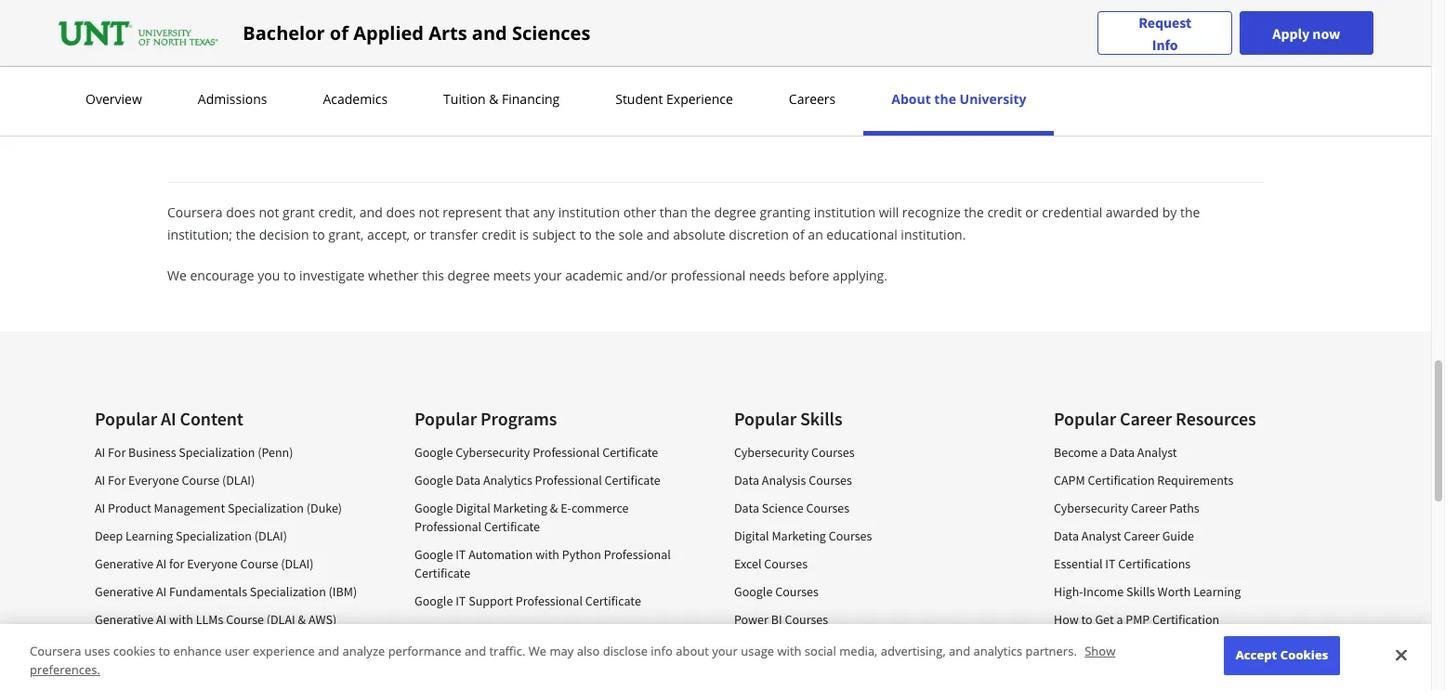 Task type: locate. For each thing, give the bounding box(es) containing it.
applied inside the kara fulton is a faculty member in the applied arts and sciences program.  her master's and doctoral degrees are in applied anthropology, emphasizing archeology.  dr. fulton has been teaching at the college level for 6 years, and her background includes both field research and university-based inquiry.  in addition to archeology, she is interested in service learning and online teaching approaches.
[[453, 0, 499, 12]]

1 horizontal spatial analyst
[[1137, 444, 1177, 461]]

2 horizontal spatial with
[[777, 644, 802, 660]]

popular for popular data analytics certifications
[[1054, 667, 1097, 684]]

data
[[1110, 444, 1135, 461], [456, 472, 481, 489], [734, 472, 759, 489], [734, 500, 759, 516], [1054, 528, 1079, 544], [1099, 667, 1124, 684]]

institution;
[[167, 225, 232, 243]]

academic
[[565, 266, 623, 284]]

doctoral
[[778, 0, 828, 12]]

2 horizontal spatial is
[[828, 39, 838, 56]]

popular for popular cybersecurity certifications
[[1054, 639, 1097, 656]]

list containing become a data analyst
[[1054, 443, 1320, 691]]

1 horizontal spatial arts
[[502, 0, 527, 12]]

to right you on the left top
[[283, 266, 296, 284]]

is right she
[[828, 39, 838, 56]]

tuition & financing link
[[438, 90, 565, 108]]

professional inside google it automation with python professional certificate
[[604, 546, 671, 563]]

2 vertical spatial applied
[[118, 639, 160, 656]]

0 vertical spatial with
[[535, 546, 560, 563]]

your inside privacy alert dialog
[[712, 644, 738, 660]]

generative ai for everyone course (dlai) link
[[95, 555, 314, 572]]

0 vertical spatial of
[[330, 20, 349, 45]]

0 horizontal spatial fulton
[[251, 0, 289, 12]]

uses
[[84, 644, 110, 660]]

fundamentals
[[169, 583, 247, 600]]

1 horizontal spatial not
[[419, 203, 439, 221]]

with left social
[[777, 644, 802, 660]]

coursera up institution;
[[167, 203, 223, 221]]

specialization for management
[[228, 500, 304, 516]]

google for google data analytics professional certificate
[[415, 472, 453, 489]]

0 vertical spatial &
[[489, 90, 499, 108]]

college
[[725, 16, 768, 34]]

is down that
[[520, 225, 529, 243]]

1 horizontal spatial does
[[386, 203, 415, 221]]

1 vertical spatial analytics
[[1127, 667, 1176, 684]]

0 vertical spatial fulton
[[251, 0, 289, 12]]

been
[[598, 16, 628, 34]]

specialization down "ai product management specialization (duke)"
[[176, 528, 252, 544]]

0 vertical spatial arts
[[502, 0, 527, 12]]

google inside google digital marketing & e-commerce professional certificate
[[415, 500, 453, 516]]

1 vertical spatial marketing
[[772, 528, 826, 544]]

popular for popular ai content
[[95, 407, 157, 430]]

0 horizontal spatial management
[[154, 500, 225, 516]]

degree right this
[[448, 266, 490, 284]]

marketing inside google digital marketing & e-commerce professional certificate
[[493, 500, 548, 516]]

data analysis courses
[[734, 472, 852, 489]]

digital
[[456, 500, 491, 516], [734, 528, 769, 544]]

1 horizontal spatial institution
[[814, 203, 876, 221]]

applied right ibm on the bottom of page
[[118, 639, 160, 656]]

sciences inside the kara fulton is a faculty member in the applied arts and sciences program.  her master's and doctoral degrees are in applied anthropology, emphasizing archeology.  dr. fulton has been teaching at the college level for 6 years, and her background includes both field research and university-based inquiry.  in addition to archeology, she is interested in service learning and online teaching approaches.
[[557, 0, 608, 12]]

professional up also
[[571, 620, 638, 637]]

2 not from the left
[[419, 203, 439, 221]]

0 vertical spatial degree
[[714, 203, 757, 221]]

google for google it support professional certificate
[[415, 593, 453, 609]]

0 horizontal spatial analyst
[[1082, 528, 1121, 544]]

1 for from the top
[[108, 444, 126, 461]]

machine
[[95, 667, 141, 684]]

1 vertical spatial everyone
[[187, 555, 238, 572]]

0 horizontal spatial digital
[[456, 500, 491, 516]]

degree inside coursera does not grant credit, and does not represent that any institution other than the degree granting institution will recognize the credit or credential awarded by the institution; the decision to grant, accept, or transfer credit is subject to the sole and absolute discretion of an educational institution.
[[714, 203, 757, 221]]

1 horizontal spatial for
[[802, 16, 820, 34]]

google for google courses
[[734, 583, 773, 600]]

0 vertical spatial everyone
[[128, 472, 179, 489]]

enhance
[[173, 644, 222, 660]]

list
[[95, 443, 361, 691], [415, 443, 680, 691], [734, 443, 1000, 691], [1054, 443, 1320, 691]]

1 generative from the top
[[95, 555, 154, 572]]

we left encourage
[[167, 266, 187, 284]]

2 horizontal spatial applied
[[453, 0, 499, 12]]

popular for popular skills
[[734, 407, 797, 430]]

google it automation with python professional certificate
[[415, 546, 671, 581]]

2 generative from the top
[[95, 583, 154, 600]]

list containing ai for business specialization (penn)
[[95, 443, 361, 691]]

career down capm certification requirements
[[1131, 500, 1167, 516]]

a inside the kara fulton is a faculty member in the applied arts and sciences program.  her master's and doctoral degrees are in applied anthropology, emphasizing archeology.  dr. fulton has been teaching at the college level for 6 years, and her background includes both field research and university-based inquiry.  in addition to archeology, she is interested in service learning and online teaching approaches.
[[305, 0, 312, 12]]

professional
[[671, 266, 746, 284]]

0 horizontal spatial a
[[305, 0, 312, 12]]

decision
[[259, 225, 309, 243]]

0 horizontal spatial applied
[[118, 639, 160, 656]]

courses up the 'google courses' link
[[764, 555, 808, 572]]

1 vertical spatial fulton
[[531, 16, 570, 34]]

the left sole
[[595, 225, 615, 243]]

applied inside list
[[118, 639, 160, 656]]

2 vertical spatial course
[[226, 611, 264, 628]]

how to get a pmp certification link
[[1054, 611, 1220, 628]]

0 vertical spatial applied
[[453, 0, 499, 12]]

& inside google digital marketing & e-commerce professional certificate
[[550, 500, 558, 516]]

& right tuition
[[489, 90, 499, 108]]

professional right python
[[604, 546, 671, 563]]

or
[[1026, 203, 1039, 221], [413, 225, 426, 243]]

sole
[[619, 225, 643, 243]]

courses up the digital marketing courses
[[806, 500, 850, 516]]

2 vertical spatial (dlai)
[[281, 555, 314, 572]]

addition
[[661, 39, 711, 56]]

credit down that
[[482, 225, 516, 243]]

1 horizontal spatial we
[[529, 644, 547, 660]]

popular cybersecurity certifications
[[1054, 639, 1249, 656]]

product down power on the right of the page
[[734, 639, 778, 656]]

specialization for fundamentals
[[250, 583, 326, 600]]

3 list from the left
[[734, 443, 1000, 691]]

learning down enhance
[[143, 667, 191, 684]]

0 horizontal spatial is
[[292, 0, 302, 12]]

generative for generative ai with llms course (dlai & aws)
[[95, 611, 154, 628]]

1 horizontal spatial degree
[[714, 203, 757, 221]]

1 horizontal spatial or
[[1026, 203, 1039, 221]]

1 horizontal spatial analytics
[[1127, 667, 1176, 684]]

professional inside google digital marketing & e-commerce professional certificate
[[415, 518, 482, 535]]

cybersecurity career paths
[[1054, 500, 1200, 516]]

includes
[[295, 39, 345, 56]]

1 horizontal spatial credit
[[987, 203, 1022, 221]]

is up anthropology,
[[292, 0, 302, 12]]

coursera inside privacy alert dialog
[[30, 644, 81, 660]]

with left python
[[535, 546, 560, 563]]

popular up become
[[1054, 407, 1116, 430]]

applied up the archeology.
[[453, 0, 499, 12]]

worth
[[1158, 583, 1191, 600]]

google inside google it automation with python professional certificate
[[415, 546, 453, 563]]

analyst up essential it certifications link
[[1082, 528, 1121, 544]]

sciences
[[557, 0, 608, 12], [512, 20, 591, 45]]

0 vertical spatial career
[[1120, 407, 1172, 430]]

0 vertical spatial teaching
[[632, 16, 683, 34]]

management down google it support professional certificate "link"
[[497, 620, 568, 637]]

1 horizontal spatial everyone
[[187, 555, 238, 572]]

analyst
[[1137, 444, 1177, 461], [1082, 528, 1121, 544]]

digital marketing courses
[[734, 528, 872, 544]]

0 horizontal spatial with
[[169, 611, 193, 628]]

and down includes
[[318, 61, 341, 79]]

1 vertical spatial coursera
[[30, 644, 81, 660]]

digital up excel in the right of the page
[[734, 528, 769, 544]]

it inside google it automation with python professional certificate
[[456, 546, 466, 563]]

skills up pmp at the bottom of page
[[1126, 583, 1155, 600]]

course for everyone
[[240, 555, 278, 572]]

2 horizontal spatial &
[[550, 500, 558, 516]]

management up deep learning specialization (dlai) link at the left bottom
[[154, 500, 225, 516]]

& left e-
[[550, 500, 558, 516]]

1 vertical spatial with
[[169, 611, 193, 628]]

certificate inside google digital marketing & e-commerce professional certificate
[[484, 518, 540, 535]]

a right get
[[1117, 611, 1123, 628]]

google it support professional certificate
[[415, 593, 641, 609]]

specialization down user
[[193, 667, 270, 684]]

product up deep
[[108, 500, 151, 516]]

0 vertical spatial credit
[[987, 203, 1022, 221]]

1 vertical spatial analyst
[[1082, 528, 1121, 544]]

that
[[505, 203, 530, 221]]

faculty
[[316, 0, 356, 12]]

apply now
[[1273, 24, 1341, 42]]

for left 6
[[802, 16, 820, 34]]

0 horizontal spatial everyone
[[128, 472, 179, 489]]

1 horizontal spatial fulton
[[531, 16, 570, 34]]

with inside google it automation with python professional certificate
[[535, 546, 560, 563]]

(ibm)
[[329, 583, 357, 600]]

0 horizontal spatial or
[[413, 225, 426, 243]]

with inside privacy alert dialog
[[777, 644, 802, 660]]

2 vertical spatial with
[[777, 644, 802, 660]]

deep learning specialization (dlai)
[[95, 528, 287, 544]]

1 vertical spatial is
[[828, 39, 838, 56]]

learning right worth
[[1194, 583, 1241, 600]]

traffic.
[[489, 644, 526, 660]]

emphasizing
[[356, 16, 433, 34]]

0 vertical spatial certification
[[1088, 472, 1155, 489]]

in right are
[[907, 0, 918, 12]]

0 vertical spatial product
[[108, 500, 151, 516]]

cybersecurity courses link
[[734, 444, 855, 461]]

data left science
[[734, 500, 759, 516]]

2 vertical spatial is
[[520, 225, 529, 243]]

1 vertical spatial your
[[712, 644, 738, 660]]

1 vertical spatial a
[[1101, 444, 1107, 461]]

google for google cybersecurity professional certificate
[[415, 444, 453, 461]]

for left business
[[108, 444, 126, 461]]

0 vertical spatial we
[[167, 266, 187, 284]]

careers link
[[783, 90, 841, 108]]

a for get
[[1117, 611, 1123, 628]]

1 horizontal spatial is
[[520, 225, 529, 243]]

investigate
[[299, 266, 365, 284]]

not up transfer
[[419, 203, 439, 221]]

1 vertical spatial credit
[[482, 225, 516, 243]]

to inside privacy alert dialog
[[159, 644, 170, 660]]

business
[[128, 444, 176, 461]]

and down are
[[873, 16, 896, 34]]

management inside google project management professional certificate
[[497, 620, 568, 637]]

1 horizontal spatial your
[[712, 644, 738, 660]]

specialization up the (dlai
[[250, 583, 326, 600]]

2 vertical spatial management
[[780, 639, 851, 656]]

arts up dr.
[[502, 0, 527, 12]]

google data analytics professional certificate
[[415, 472, 661, 489]]

or right accept,
[[413, 225, 426, 243]]

professional
[[533, 444, 600, 461], [535, 472, 602, 489], [415, 518, 482, 535], [604, 546, 671, 563], [516, 593, 583, 609], [571, 620, 638, 637], [175, 639, 242, 656]]

1 vertical spatial for
[[169, 555, 184, 572]]

member
[[359, 0, 412, 12]]

0 vertical spatial generative
[[95, 555, 154, 572]]

everyone
[[128, 472, 179, 489], [187, 555, 238, 572]]

popular cybersecurity certifications link
[[1054, 639, 1249, 656]]

list containing google cybersecurity professional certificate
[[415, 443, 680, 691]]

specialization down (penn)
[[228, 500, 304, 516]]

2 list from the left
[[415, 443, 680, 691]]

management
[[154, 500, 225, 516], [497, 620, 568, 637], [780, 639, 851, 656]]

credit left credential
[[987, 203, 1022, 221]]

and left dr.
[[472, 20, 507, 45]]

of down faculty
[[330, 20, 349, 45]]

data science courses
[[734, 500, 850, 516]]

certification up cybersecurity career paths
[[1088, 472, 1155, 489]]

analytics down 'popular cybersecurity certifications' link
[[1127, 667, 1176, 684]]

0 vertical spatial analytics
[[483, 472, 532, 489]]

certification down worth
[[1153, 611, 1220, 628]]

3 generative from the top
[[95, 611, 154, 628]]

0 vertical spatial marketing
[[493, 500, 548, 516]]

0 vertical spatial sciences
[[557, 0, 608, 12]]

to inside the kara fulton is a faculty member in the applied arts and sciences program.  her master's and doctoral degrees are in applied anthropology, emphasizing archeology.  dr. fulton has been teaching at the college level for 6 years, and her background includes both field research and university-based inquiry.  in addition to archeology, she is interested in service learning and online teaching approaches.
[[714, 39, 727, 56]]

0 vertical spatial or
[[1026, 203, 1039, 221]]

power bi courses link
[[734, 611, 828, 628]]

institution up subject on the left of page
[[558, 203, 620, 221]]

popular down partners. at the bottom right of page
[[1054, 667, 1097, 684]]

learning for machine learning specialization (stanford)
[[143, 667, 191, 684]]

2 horizontal spatial management
[[780, 639, 851, 656]]

a
[[305, 0, 312, 12], [1101, 444, 1107, 461], [1117, 611, 1123, 628]]

popular left programs
[[415, 407, 477, 430]]

2 horizontal spatial a
[[1117, 611, 1123, 628]]

service
[[219, 61, 261, 79]]

0 vertical spatial course
[[182, 472, 220, 489]]

1 list from the left
[[95, 443, 361, 691]]

(dlai) up the (dlai
[[281, 555, 314, 572]]

0 vertical spatial for
[[802, 16, 820, 34]]

learning right deep
[[126, 528, 173, 544]]

cybersecurity down popular programs
[[456, 444, 530, 461]]

learning for deep learning specialization (dlai)
[[126, 528, 173, 544]]

student experience link
[[610, 90, 739, 108]]

cybersecurity down how to get a pmp certification on the right bottom of page
[[1099, 639, 1174, 656]]

6
[[823, 16, 831, 34]]

career
[[1120, 407, 1172, 430], [1131, 500, 1167, 516], [1124, 528, 1160, 544]]

footer
[[0, 331, 1431, 691]]

2 for from the top
[[108, 472, 126, 489]]

coursera for coursera does not grant credit, and does not represent that any institution other than the degree granting institution will recognize the credit or credential awarded by the institution; the decision to grant, accept, or transfer credit is subject to the sole and absolute discretion of an educational institution.
[[167, 203, 223, 221]]

represent
[[443, 203, 502, 221]]

become a data analyst link
[[1054, 444, 1177, 461]]

kara fulton is a faculty member in the applied arts and sciences program.  her master's and doctoral degrees are in applied anthropology, emphasizing archeology.  dr. fulton has been teaching at the college level for 6 years, and her background includes both field research and university-based inquiry.  in addition to archeology, she is interested in service learning and online teaching approaches.
[[219, 0, 920, 79]]

data analysis courses link
[[734, 472, 852, 489]]

professional down google it automation with python professional certificate
[[516, 593, 583, 609]]

certificate inside google project management professional certificate
[[415, 639, 470, 656]]

1 horizontal spatial coursera
[[167, 203, 223, 221]]

0 horizontal spatial not
[[259, 203, 279, 221]]

granting
[[760, 203, 811, 221]]

1 does from the left
[[226, 203, 255, 221]]

support
[[469, 593, 513, 609]]

1 vertical spatial certifications
[[1177, 639, 1249, 656]]

1 vertical spatial of
[[792, 225, 805, 243]]

pmp
[[1126, 611, 1150, 628]]

0 vertical spatial is
[[292, 0, 302, 12]]

deep learning specialization (dlai) link
[[95, 528, 287, 544]]

google inside google project management professional certificate
[[415, 620, 453, 637]]

will
[[879, 203, 899, 221]]

courses down the cybersecurity courses link
[[809, 472, 852, 489]]

0 horizontal spatial does
[[226, 203, 255, 221]]

1 vertical spatial learning
[[1194, 583, 1241, 600]]

ibm applied ai professional certificate
[[95, 639, 301, 656]]

a up anthropology,
[[305, 0, 312, 12]]

1 vertical spatial sciences
[[512, 20, 591, 45]]

4 list from the left
[[1054, 443, 1320, 691]]

program.
[[612, 0, 668, 12]]

you
[[258, 266, 280, 284]]

0 vertical spatial a
[[305, 0, 312, 12]]

professional down the 'llms'
[[175, 639, 242, 656]]

course for llms
[[226, 611, 264, 628]]

0 horizontal spatial credit
[[482, 225, 516, 243]]

it
[[456, 546, 466, 563], [1105, 555, 1116, 572], [456, 593, 466, 609]]

list for career
[[1054, 443, 1320, 691]]

it for popular career resources
[[1105, 555, 1116, 572]]

management down power bi courses link
[[780, 639, 851, 656]]

google for google project management professional certificate
[[415, 620, 453, 637]]

coursera inside coursera does not grant credit, and does not represent that any institution other than the degree granting institution will recognize the credit or credential awarded by the institution; the decision to grant, accept, or transfer credit is subject to the sole and absolute discretion of an educational institution.
[[167, 203, 223, 221]]

certifications up popular data analytics certifications
[[1177, 639, 1249, 656]]

google cybersecurity professional certificate link
[[415, 444, 658, 461]]

certifications up high-income skills worth learning
[[1118, 555, 1191, 572]]

list containing cybersecurity courses
[[734, 443, 1000, 691]]

analyst up capm certification requirements link
[[1137, 444, 1177, 461]]

popular programs
[[415, 407, 557, 430]]

of left 'an'
[[792, 225, 805, 243]]

0 vertical spatial learning
[[126, 528, 173, 544]]

popular down how
[[1054, 639, 1097, 656]]

dr.
[[510, 16, 528, 34]]

degree up "discretion"
[[714, 203, 757, 221]]

data down popular programs
[[456, 472, 481, 489]]

other
[[623, 203, 656, 221]]

certifications
[[1118, 555, 1191, 572], [1177, 639, 1249, 656], [1179, 667, 1251, 684]]

0 horizontal spatial coursera
[[30, 644, 81, 660]]

a for is
[[305, 0, 312, 12]]

coursera up preferences.
[[30, 644, 81, 660]]

&
[[489, 90, 499, 108], [550, 500, 558, 516], [298, 611, 306, 628]]

both
[[349, 39, 377, 56]]

& left aws)
[[298, 611, 306, 628]]

1 horizontal spatial management
[[497, 620, 568, 637]]

0 vertical spatial your
[[534, 266, 562, 284]]

digital marketing courses link
[[734, 528, 872, 544]]

1 vertical spatial we
[[529, 644, 547, 660]]

(dlai)
[[222, 472, 255, 489], [254, 528, 287, 544], [281, 555, 314, 572]]

media,
[[840, 644, 878, 660]]

cybersecurity
[[456, 444, 530, 461], [734, 444, 809, 461], [1054, 500, 1129, 516], [1099, 639, 1174, 656]]

online
[[344, 61, 382, 79]]

popular for popular programs
[[415, 407, 477, 430]]

professional up automation in the bottom left of the page
[[415, 518, 482, 535]]

about
[[892, 90, 931, 108]]

degree
[[714, 203, 757, 221], [448, 266, 490, 284]]

1 horizontal spatial of
[[792, 225, 805, 243]]

0 vertical spatial analyst
[[1137, 444, 1177, 461]]

popular up business
[[95, 407, 157, 430]]

specialization down content
[[179, 444, 255, 461]]

a right become
[[1101, 444, 1107, 461]]

1 horizontal spatial a
[[1101, 444, 1107, 461]]

and/or
[[626, 266, 667, 284]]

2 vertical spatial generative
[[95, 611, 154, 628]]

student experience
[[616, 90, 733, 108]]

to right cookies
[[159, 644, 170, 660]]

does up institution;
[[226, 203, 255, 221]]

2 institution from the left
[[814, 203, 876, 221]]

2 vertical spatial learning
[[143, 667, 191, 684]]



Task type: describe. For each thing, give the bounding box(es) containing it.
management for professional
[[497, 620, 568, 637]]

cybersecurity up analysis
[[734, 444, 809, 461]]

educational
[[827, 225, 898, 243]]

to left get
[[1081, 611, 1093, 628]]

career for cybersecurity
[[1131, 500, 1167, 516]]

show preferences.
[[30, 644, 1116, 678]]

footer containing popular ai content
[[0, 331, 1431, 691]]

commerce
[[572, 500, 629, 516]]

(dlai
[[267, 611, 295, 628]]

meets
[[493, 266, 531, 284]]

popular data analytics certifications link
[[1054, 667, 1251, 684]]

ai for business specialization (penn) link
[[95, 444, 293, 461]]

kara fulton, ph.d. image
[[58, 0, 197, 67]]

interested
[[841, 39, 903, 56]]

high-income skills worth learning
[[1054, 583, 1241, 600]]

recognize
[[902, 203, 961, 221]]

aws)
[[308, 611, 337, 628]]

0 horizontal spatial for
[[169, 555, 184, 572]]

the left decision
[[236, 225, 256, 243]]

advertising,
[[881, 644, 946, 660]]

generative ai fundamentals specialization (ibm) link
[[95, 583, 357, 600]]

the up bachelor of applied arts and sciences on the top
[[430, 0, 449, 12]]

accept,
[[367, 225, 410, 243]]

ai product management specialization (duke)
[[95, 500, 342, 516]]

and up accept,
[[360, 203, 383, 221]]

2 vertical spatial career
[[1124, 528, 1160, 544]]

courses right social
[[854, 639, 897, 656]]

certifications for essential it certifications
[[1118, 555, 1191, 572]]

bachelor of applied arts and sciences
[[243, 20, 591, 45]]

the right recognize
[[964, 203, 984, 221]]

0 horizontal spatial skills
[[800, 407, 842, 430]]

analytics
[[974, 644, 1023, 660]]

essential it certifications
[[1054, 555, 1191, 572]]

list for programs
[[415, 443, 680, 691]]

professional up google data analytics professional certificate
[[533, 444, 600, 461]]

0 vertical spatial (dlai)
[[222, 472, 255, 489]]

google courses
[[734, 583, 819, 600]]

2 vertical spatial certifications
[[1179, 667, 1251, 684]]

data left analysis
[[734, 472, 759, 489]]

partners.
[[1026, 644, 1077, 660]]

privacy alert dialog
[[0, 625, 1431, 691]]

the up absolute
[[691, 203, 711, 221]]

income
[[1083, 583, 1124, 600]]

coursera uses cookies to enhance user experience and analyze performance and traffic. we may also disclose info about your usage with social media, advertising, and analytics partners.
[[30, 644, 1080, 660]]

become a data analyst
[[1054, 444, 1177, 461]]

arts inside the kara fulton is a faculty member in the applied arts and sciences program.  her master's and doctoral degrees are in applied anthropology, emphasizing archeology.  dr. fulton has been teaching at the college level for 6 years, and her background includes both field research and university-based inquiry.  in addition to archeology, she is interested in service learning and online teaching approaches.
[[502, 0, 527, 12]]

for inside the kara fulton is a faculty member in the applied arts and sciences program.  her master's and doctoral degrees are in applied anthropology, emphasizing archeology.  dr. fulton has been teaching at the college level for 6 years, and her background includes both field research and university-based inquiry.  in addition to archeology, she is interested in service learning and online teaching approaches.
[[802, 16, 820, 34]]

programs
[[480, 407, 557, 430]]

grant
[[283, 203, 315, 221]]

has
[[573, 16, 594, 34]]

management for specialization
[[154, 500, 225, 516]]

the right about
[[934, 90, 956, 108]]

google project management professional certificate
[[415, 620, 638, 656]]

at
[[687, 16, 699, 34]]

for for everyone
[[108, 472, 126, 489]]

apply now button
[[1240, 11, 1374, 55]]

accept
[[1236, 647, 1277, 664]]

1 vertical spatial product
[[734, 639, 778, 656]]

university-
[[493, 39, 556, 56]]

1 horizontal spatial marketing
[[772, 528, 826, 544]]

and up university-
[[530, 0, 553, 12]]

overview link
[[80, 90, 148, 108]]

1 vertical spatial or
[[413, 225, 426, 243]]

0 horizontal spatial teaching
[[385, 61, 437, 79]]

also
[[577, 644, 600, 660]]

automation
[[469, 546, 533, 563]]

disclose
[[603, 644, 648, 660]]

excel
[[734, 555, 762, 572]]

in up bachelor of applied arts and sciences on the top
[[415, 0, 426, 12]]

google for google digital marketing & e-commerce professional certificate
[[415, 500, 453, 516]]

courses down data science courses link
[[829, 528, 872, 544]]

based
[[556, 39, 593, 56]]

request info button
[[1098, 11, 1232, 55]]

master's
[[697, 0, 748, 12]]

request info
[[1139, 13, 1191, 53]]

1 vertical spatial certification
[[1153, 611, 1220, 628]]

power
[[734, 611, 769, 628]]

courses up power bi courses
[[775, 583, 819, 600]]

she
[[803, 39, 825, 56]]

than
[[660, 203, 688, 221]]

list for ai
[[95, 443, 361, 691]]

coursera for coursera uses cookies to enhance user experience and analyze performance and traffic. we may also disclose info about your usage with social media, advertising, and analytics partners.
[[30, 644, 81, 660]]

generative ai fundamentals specialization (ibm)
[[95, 583, 357, 600]]

product management courses link
[[734, 639, 897, 656]]

1 not from the left
[[259, 203, 279, 221]]

in down her
[[906, 39, 918, 56]]

certificate inside google it automation with python professional certificate
[[415, 565, 470, 581]]

we inside privacy alert dialog
[[529, 644, 547, 660]]

analyze
[[343, 644, 385, 660]]

google for google it automation with python professional certificate
[[415, 546, 453, 563]]

1 horizontal spatial skills
[[1126, 583, 1155, 600]]

(stanford)
[[272, 667, 327, 684]]

list for skills
[[734, 443, 1000, 691]]

certifications for popular cybersecurity certifications
[[1177, 639, 1249, 656]]

research
[[410, 39, 463, 56]]

and down aws)
[[318, 644, 339, 660]]

(duke)
[[307, 500, 342, 516]]

ai for everyone course (dlai)
[[95, 472, 255, 489]]

experience
[[253, 644, 315, 660]]

become
[[1054, 444, 1098, 461]]

essential it certifications link
[[1054, 555, 1191, 572]]

and down the than
[[647, 225, 670, 243]]

google digital marketing & e-commerce professional certificate link
[[415, 500, 629, 535]]

specialization for business
[[179, 444, 255, 461]]

credential
[[1042, 203, 1103, 221]]

2 does from the left
[[386, 203, 415, 221]]

1 horizontal spatial teaching
[[632, 16, 683, 34]]

and up approaches.
[[466, 39, 490, 56]]

ibm applied ai professional certificate link
[[95, 639, 301, 656]]

1 vertical spatial applied
[[353, 20, 424, 45]]

how
[[1054, 611, 1079, 628]]

the right at
[[702, 16, 722, 34]]

1 vertical spatial degree
[[448, 266, 490, 284]]

digital inside google digital marketing & e-commerce professional certificate
[[456, 500, 491, 516]]

bi
[[771, 611, 782, 628]]

to left grant,
[[313, 225, 325, 243]]

popular ai content
[[95, 407, 243, 430]]

and up college
[[751, 0, 775, 12]]

her
[[900, 16, 920, 34]]

student
[[616, 90, 663, 108]]

courses up data analysis courses
[[811, 444, 855, 461]]

analytics for professional
[[483, 472, 532, 489]]

absolute
[[673, 225, 726, 243]]

anthropology,
[[268, 16, 353, 34]]

university
[[960, 90, 1027, 108]]

professional up e-
[[535, 472, 602, 489]]

this
[[422, 266, 444, 284]]

before
[[789, 266, 829, 284]]

about
[[676, 644, 709, 660]]

1 horizontal spatial &
[[489, 90, 499, 108]]

0 horizontal spatial product
[[108, 500, 151, 516]]

transfer
[[430, 225, 478, 243]]

of inside coursera does not grant credit, and does not represent that any institution other than the degree granting institution will recognize the credit or credential awarded by the institution; the decision to grant, accept, or transfer credit is subject to the sole and absolute discretion of an educational institution.
[[792, 225, 805, 243]]

coursera does not grant credit, and does not represent that any institution other than the degree granting institution will recognize the credit or credential awarded by the institution; the decision to grant, accept, or transfer credit is subject to the sole and absolute discretion of an educational institution.
[[167, 203, 1200, 243]]

get
[[1095, 611, 1114, 628]]

credit,
[[318, 203, 356, 221]]

and left analytics
[[949, 644, 971, 660]]

popular skills
[[734, 407, 842, 430]]

1 vertical spatial (dlai)
[[254, 528, 287, 544]]

1 horizontal spatial digital
[[734, 528, 769, 544]]

resources
[[1176, 407, 1256, 430]]

and down project
[[465, 644, 486, 660]]

archeology.
[[436, 16, 506, 34]]

data up essential
[[1054, 528, 1079, 544]]

0 horizontal spatial &
[[298, 611, 306, 628]]

financing
[[502, 90, 560, 108]]

generative for generative ai fundamentals specialization (ibm)
[[95, 583, 154, 600]]

generative ai with llms course (dlai & aws)
[[95, 611, 337, 628]]

preferences.
[[30, 662, 100, 678]]

to right subject on the left of page
[[579, 225, 592, 243]]

generative for generative ai for everyone course (dlai)
[[95, 555, 154, 572]]

courses up product management courses link
[[785, 611, 828, 628]]

high-income skills worth learning link
[[1054, 583, 1241, 600]]

1 institution from the left
[[558, 203, 620, 221]]

for for business
[[108, 444, 126, 461]]

capm
[[1054, 472, 1085, 489]]

university of north texas image
[[58, 18, 221, 48]]

ibm
[[95, 639, 115, 656]]

it for popular programs
[[456, 593, 466, 609]]

1 vertical spatial arts
[[429, 20, 467, 45]]

the right by at the right top
[[1180, 203, 1200, 221]]

show preferences. link
[[30, 644, 1116, 678]]

professional inside google project management professional certificate
[[571, 620, 638, 637]]

project
[[456, 620, 494, 637]]

career for popular
[[1120, 407, 1172, 430]]

cybersecurity down capm
[[1054, 500, 1129, 516]]

popular for popular career resources
[[1054, 407, 1116, 430]]

analytics for certifications
[[1127, 667, 1176, 684]]

is inside coursera does not grant credit, and does not represent that any institution other than the degree granting institution will recognize the credit or credential awarded by the institution; the decision to grant, accept, or transfer credit is subject to the sole and absolute discretion of an educational institution.
[[520, 225, 529, 243]]

data down show at the right
[[1099, 667, 1124, 684]]

data up capm certification requirements link
[[1110, 444, 1135, 461]]

capm certification requirements link
[[1054, 472, 1234, 489]]

google digital marketing & e-commerce professional certificate
[[415, 500, 629, 535]]

(penn)
[[258, 444, 293, 461]]



Task type: vqa. For each thing, say whether or not it's contained in the screenshot.
Rankings,
no



